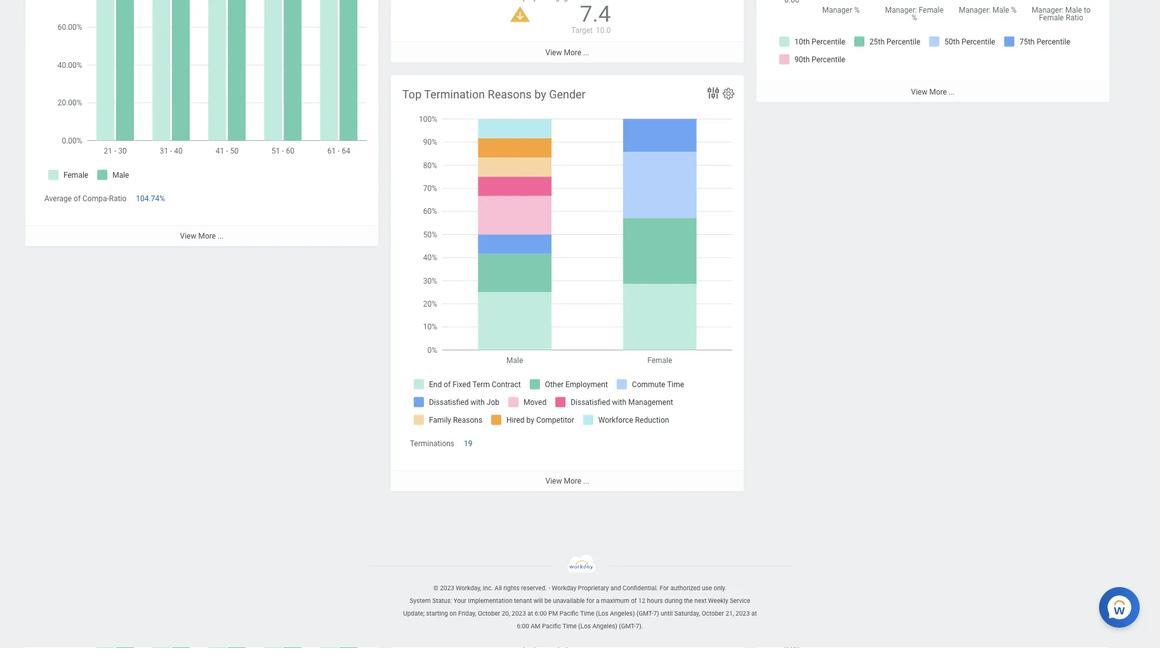 Task type: describe. For each thing, give the bounding box(es) containing it.
-
[[549, 585, 550, 592]]

0 horizontal spatial 2023
[[440, 585, 454, 592]]

configure top termination reasons by gender image
[[722, 87, 736, 101]]

top
[[402, 88, 422, 101]]

19
[[464, 439, 473, 448]]

terminations
[[410, 439, 455, 448]]

and
[[611, 585, 621, 592]]

be
[[545, 597, 552, 605]]

of inside avg. compa-ratio by gender & age group element
[[74, 194, 81, 203]]

1 vertical spatial (los
[[579, 623, 591, 630]]

status:
[[432, 597, 452, 605]]

will
[[534, 597, 543, 605]]

view more ... link for avg. compa-ratio by gender & age group element
[[25, 226, 378, 247]]

20,
[[502, 610, 510, 618]]

view more ... link for diversity scorecard (us) element
[[391, 42, 744, 63]]

authorized
[[671, 585, 701, 592]]

© 2023 workday, inc. all rights reserved. - workday proprietary and confidential. for authorized use only. system status: your implementation tenant will be unavailable for a maximum of 12 hours during the next weekly service update; starting on friday, october 20, 2023 at 6:00 pm pacific time (los angeles) (gmt-7) until saturday, october 21, 2023 at 6:00 am pacific time (los angeles) (gmt-7).
[[403, 585, 757, 630]]

pm
[[549, 610, 558, 618]]

1 vertical spatial pacific
[[542, 623, 561, 630]]

average of compa-ratio
[[44, 194, 127, 203]]

on
[[450, 610, 457, 618]]

tenant
[[514, 597, 532, 605]]

19 button
[[464, 439, 475, 449]]

7).
[[636, 623, 643, 630]]

more for leadership diversity benchmarks element
[[930, 88, 947, 97]]

more for diversity scorecard (us) element
[[564, 48, 581, 57]]

reserved.
[[521, 585, 547, 592]]

all
[[495, 585, 502, 592]]

footer containing © 2023 workday, inc. all rights reserved. - workday proprietary and confidential. for authorized use only. system status: your implementation tenant will be unavailable for a maximum of 12 hours during the next weekly service update; starting on friday, october 20, 2023 at 6:00 pm pacific time (los angeles) (gmt-7) until saturday, october 21, 2023 at 6:00 am pacific time (los angeles) (gmt-7).
[[0, 555, 1160, 633]]

average
[[44, 194, 72, 203]]

am
[[531, 623, 541, 630]]

view for avg. compa-ratio by gender & age group element's view more ... link
[[180, 232, 196, 241]]

7.4 target 10.0
[[571, 1, 611, 35]]

2 horizontal spatial 2023
[[736, 610, 750, 618]]

0 vertical spatial pacific
[[560, 610, 579, 618]]

view more ... for diversity scorecard (us) element's view more ... link
[[546, 48, 589, 57]]

12
[[638, 597, 646, 605]]

0 horizontal spatial time
[[563, 623, 577, 630]]

gender
[[549, 88, 586, 101]]

1 october from the left
[[478, 610, 500, 618]]

reasons
[[488, 88, 532, 101]]

for
[[587, 597, 595, 605]]

0 horizontal spatial 6:00
[[517, 623, 529, 630]]

of inside the © 2023 workday, inc. all rights reserved. - workday proprietary and confidential. for authorized use only. system status: your implementation tenant will be unavailable for a maximum of 12 hours during the next weekly service update; starting on friday, october 20, 2023 at 6:00 pm pacific time (los angeles) (gmt-7) until saturday, october 21, 2023 at 6:00 am pacific time (los angeles) (gmt-7).
[[631, 597, 637, 605]]

by
[[535, 88, 546, 101]]

workday
[[552, 585, 576, 592]]

0 vertical spatial angeles)
[[610, 610, 635, 618]]

more for avg. compa-ratio by gender & age group element
[[198, 232, 216, 241]]

starting
[[426, 610, 448, 618]]

weekly
[[708, 597, 728, 605]]



Task type: vqa. For each thing, say whether or not it's contained in the screenshot.
Reasons
yes



Task type: locate. For each thing, give the bounding box(es) containing it.
target
[[571, 26, 593, 35]]

1 at from the left
[[528, 610, 533, 618]]

view inside leadership diversity benchmarks element
[[911, 88, 928, 97]]

view more ... link
[[391, 42, 744, 63], [757, 81, 1110, 102], [25, 226, 378, 247], [391, 471, 744, 492]]

configure and view chart data image
[[706, 86, 721, 101]]

0 horizontal spatial of
[[74, 194, 81, 203]]

implementation
[[468, 597, 513, 605]]

view inside diversity scorecard (us) element
[[546, 48, 562, 57]]

0 vertical spatial of
[[74, 194, 81, 203]]

view
[[546, 48, 562, 57], [911, 88, 928, 97], [180, 232, 196, 241], [546, 477, 562, 486]]

only.
[[714, 585, 727, 592]]

1 vertical spatial time
[[563, 623, 577, 630]]

top termination reasons by gender element
[[391, 76, 744, 492]]

1 horizontal spatial time
[[580, 610, 595, 618]]

view more ... inside leadership diversity benchmarks element
[[911, 88, 955, 97]]

view more ... inside diversity scorecard (us) element
[[546, 48, 589, 57]]

7.4
[[580, 1, 611, 27]]

1 horizontal spatial at
[[752, 610, 757, 618]]

... inside avg. compa-ratio by gender & age group element
[[218, 232, 224, 241]]

inc.
[[483, 585, 493, 592]]

view more ... inside avg. compa-ratio by gender & age group element
[[180, 232, 224, 241]]

leadership diversity benchmarks element
[[757, 0, 1110, 102]]

at
[[528, 610, 533, 618], [752, 610, 757, 618]]

view for leadership diversity benchmarks element view more ... link
[[911, 88, 928, 97]]

1 vertical spatial of
[[631, 597, 637, 605]]

2023 right 20,
[[512, 610, 526, 618]]

0 horizontal spatial october
[[478, 610, 500, 618]]

view more ...
[[546, 48, 589, 57], [911, 88, 955, 97], [180, 232, 224, 241], [546, 477, 589, 486]]

down warning image
[[510, 7, 530, 23]]

of
[[74, 194, 81, 203], [631, 597, 637, 605]]

october
[[478, 610, 500, 618], [702, 610, 724, 618]]

for
[[660, 585, 669, 592]]

more inside leadership diversity benchmarks element
[[930, 88, 947, 97]]

view for diversity scorecard (us) element's view more ... link
[[546, 48, 562, 57]]

(los down a
[[596, 610, 609, 618]]

angeles) down maximum
[[610, 610, 635, 618]]

time
[[580, 610, 595, 618], [563, 623, 577, 630]]

time down 'unavailable'
[[563, 623, 577, 630]]

termination
[[424, 88, 485, 101]]

1 horizontal spatial (los
[[596, 610, 609, 618]]

1 horizontal spatial (gmt-
[[637, 610, 653, 618]]

avg. compa-ratio by gender & age group element
[[25, 0, 378, 247]]

2023
[[440, 585, 454, 592], [512, 610, 526, 618], [736, 610, 750, 618]]

workday,
[[456, 585, 481, 592]]

(gmt- down 12
[[637, 610, 653, 618]]

1 vertical spatial 6:00
[[517, 623, 529, 630]]

of left 12
[[631, 597, 637, 605]]

system
[[410, 597, 431, 605]]

view more ... for leadership diversity benchmarks element view more ... link
[[911, 88, 955, 97]]

0 vertical spatial (gmt-
[[637, 610, 653, 618]]

(gmt- down maximum
[[619, 623, 636, 630]]

service
[[730, 597, 751, 605]]

104.74%
[[136, 194, 165, 203]]

6:00 left am
[[517, 623, 529, 630]]

6:00
[[535, 610, 547, 618], [517, 623, 529, 630]]

maximum
[[601, 597, 630, 605]]

10.0
[[596, 26, 611, 35]]

at right 21,
[[752, 610, 757, 618]]

pacific
[[560, 610, 579, 618], [542, 623, 561, 630]]

©
[[434, 585, 439, 592]]

proprietary
[[578, 585, 609, 592]]

rights
[[504, 585, 520, 592]]

... for leadership diversity benchmarks element
[[949, 88, 955, 97]]

...
[[583, 48, 589, 57], [949, 88, 955, 97], [218, 232, 224, 241], [583, 477, 589, 486]]

... inside diversity scorecard (us) element
[[583, 48, 589, 57]]

pacific down 'unavailable'
[[560, 610, 579, 618]]

next
[[695, 597, 707, 605]]

... inside leadership diversity benchmarks element
[[949, 88, 955, 97]]

diversity scorecard (us) element
[[391, 0, 744, 63]]

0 vertical spatial 6:00
[[535, 610, 547, 618]]

compa-
[[83, 194, 109, 203]]

more inside diversity scorecard (us) element
[[564, 48, 581, 57]]

of left "compa-"
[[74, 194, 81, 203]]

during
[[665, 597, 683, 605]]

the
[[684, 597, 693, 605]]

time down for
[[580, 610, 595, 618]]

21,
[[726, 610, 734, 618]]

6:00 left pm
[[535, 610, 547, 618]]

view more ... link for leadership diversity benchmarks element
[[757, 81, 1110, 102]]

1 vertical spatial angeles)
[[593, 623, 618, 630]]

104.74% button
[[136, 194, 167, 204]]

unavailable
[[553, 597, 585, 605]]

october down "weekly" on the bottom right of the page
[[702, 610, 724, 618]]

view inside avg. compa-ratio by gender & age group element
[[180, 232, 196, 241]]

0 horizontal spatial at
[[528, 610, 533, 618]]

saturday,
[[675, 610, 700, 618]]

angeles)
[[610, 610, 635, 618], [593, 623, 618, 630]]

hours
[[647, 597, 663, 605]]

... inside top termination reasons by gender element
[[583, 477, 589, 486]]

angeles) down a
[[593, 623, 618, 630]]

1 horizontal spatial october
[[702, 610, 724, 618]]

pacific down pm
[[542, 623, 561, 630]]

view more ... inside top termination reasons by gender element
[[546, 477, 589, 486]]

confidential.
[[623, 585, 658, 592]]

1 horizontal spatial of
[[631, 597, 637, 605]]

2 at from the left
[[752, 610, 757, 618]]

2023 right 21,
[[736, 610, 750, 618]]

more
[[564, 48, 581, 57], [930, 88, 947, 97], [198, 232, 216, 241], [564, 477, 581, 486]]

update;
[[403, 610, 425, 618]]

more inside top termination reasons by gender element
[[564, 477, 581, 486]]

(los down for
[[579, 623, 591, 630]]

(gmt-
[[637, 610, 653, 618], [619, 623, 636, 630]]

2023 right © at the left of the page
[[440, 585, 454, 592]]

top termination reasons by gender
[[402, 88, 586, 101]]

1 vertical spatial (gmt-
[[619, 623, 636, 630]]

... for diversity scorecard (us) element
[[583, 48, 589, 57]]

a
[[596, 597, 600, 605]]

use
[[702, 585, 712, 592]]

at up am
[[528, 610, 533, 618]]

0 horizontal spatial (gmt-
[[619, 623, 636, 630]]

1 horizontal spatial 2023
[[512, 610, 526, 618]]

0 horizontal spatial (los
[[579, 623, 591, 630]]

your
[[454, 597, 467, 605]]

... for avg. compa-ratio by gender & age group element
[[218, 232, 224, 241]]

until
[[661, 610, 673, 618]]

view more ... for avg. compa-ratio by gender & age group element's view more ... link
[[180, 232, 224, 241]]

more inside avg. compa-ratio by gender & age group element
[[198, 232, 216, 241]]

ratio
[[109, 194, 127, 203]]

footer
[[0, 555, 1160, 633]]

7)
[[653, 610, 659, 618]]

1 horizontal spatial 6:00
[[535, 610, 547, 618]]

2 october from the left
[[702, 610, 724, 618]]

friday,
[[458, 610, 476, 618]]

0 vertical spatial (los
[[596, 610, 609, 618]]

0 vertical spatial time
[[580, 610, 595, 618]]

(los
[[596, 610, 609, 618], [579, 623, 591, 630]]

october down 'implementation'
[[478, 610, 500, 618]]

view inside top termination reasons by gender element
[[546, 477, 562, 486]]



